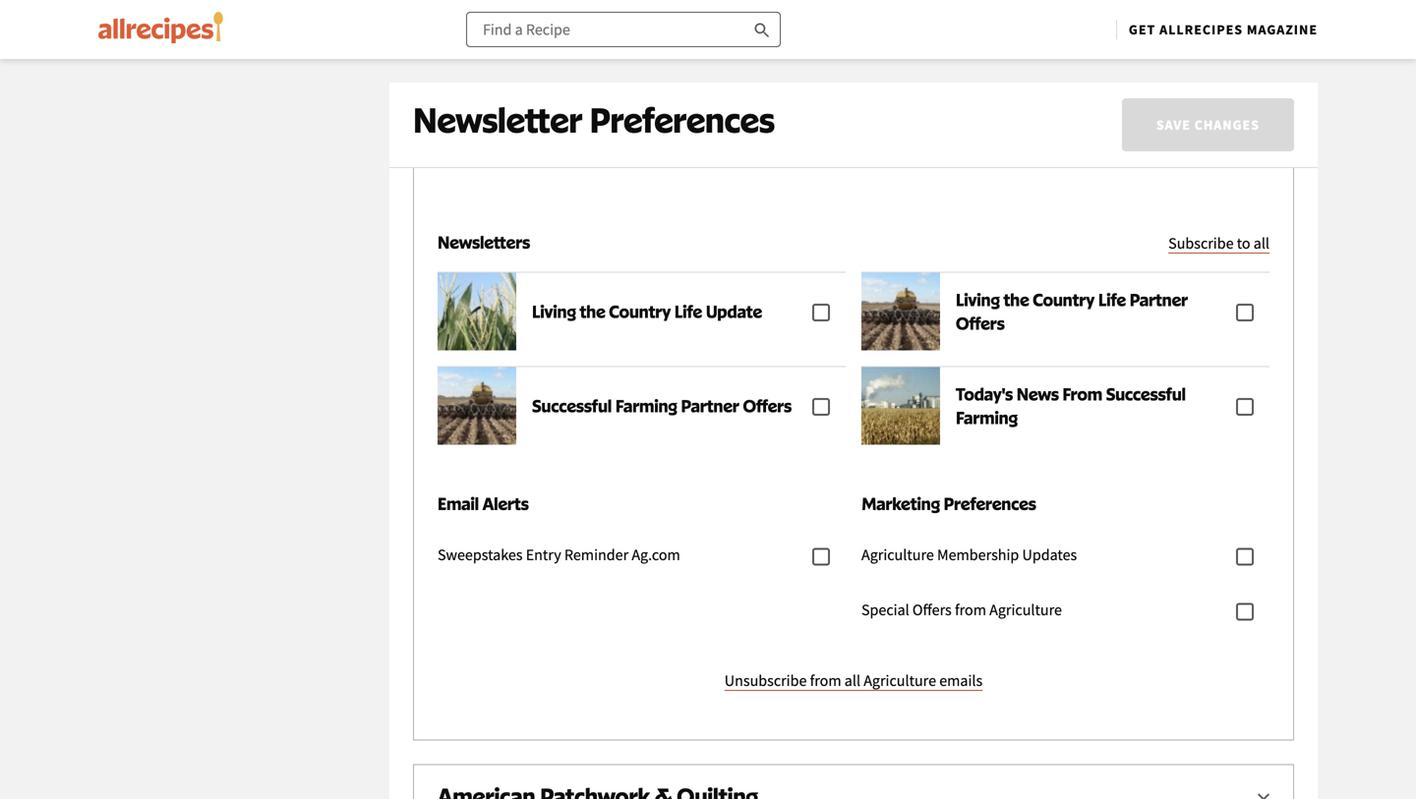 Task type: vqa. For each thing, say whether or not it's contained in the screenshot.
allrecipes
yes



Task type: locate. For each thing, give the bounding box(es) containing it.
1 vertical spatial from
[[955, 601, 987, 620]]

from
[[605, 78, 641, 100], [955, 601, 987, 620], [810, 671, 842, 691]]

partner down subscribe
[[1130, 289, 1188, 310]]

farming down today's
[[956, 407, 1018, 428]]

country
[[1033, 289, 1095, 310], [609, 301, 671, 322]]

1 horizontal spatial preferences
[[944, 493, 1037, 514]]

brands
[[702, 78, 754, 100]]

0 horizontal spatial preferences
[[590, 98, 775, 141]]

newsletters up the living the country life update image
[[438, 232, 530, 253]]

special offers from agriculture
[[862, 601, 1062, 620]]

0 vertical spatial partner
[[1130, 289, 1188, 310]]

sweepstakes entry reminder ag.com
[[438, 545, 681, 565]]

partner down "update" at the top
[[681, 395, 740, 417]]

offers
[[956, 313, 1005, 334], [743, 395, 792, 417], [913, 601, 952, 620]]

0 horizontal spatial country
[[609, 301, 671, 322]]

all for from
[[845, 671, 861, 691]]

newsletters up browse more newsletters from trusted brands at meredith
[[503, 16, 688, 59]]

country up from at right
[[1033, 289, 1095, 310]]

living the country life partner offers
[[956, 289, 1188, 334]]

1 vertical spatial offers
[[743, 395, 792, 417]]

allrecipes
[[1160, 21, 1243, 38]]

updates
[[1023, 545, 1077, 565]]

preferences for marketing preferences
[[944, 493, 1037, 514]]

1 vertical spatial preferences
[[944, 493, 1037, 514]]

news
[[1017, 384, 1059, 405]]

successful right from at right
[[1106, 384, 1186, 405]]

0 vertical spatial newsletters
[[503, 16, 688, 59]]

0 vertical spatial preferences
[[590, 98, 775, 141]]

the inside living the country life partner offers
[[1004, 289, 1030, 310]]

all right the "unsubscribe"
[[845, 671, 861, 691]]

successful right successful farming partner offers image
[[532, 395, 612, 417]]

ag.com
[[632, 545, 681, 565]]

2 vertical spatial from
[[810, 671, 842, 691]]

all right to at the right of page
[[1254, 234, 1270, 253]]

living for living the country life partner offers
[[956, 289, 1000, 310]]

life inside living the country life partner offers
[[1099, 289, 1126, 310]]

1 vertical spatial all
[[845, 671, 861, 691]]

entry
[[526, 545, 561, 565]]

living the country life update
[[532, 301, 762, 322]]

more newsletters
[[413, 16, 688, 59]]

all
[[1254, 234, 1270, 253], [845, 671, 861, 691]]

life for partner
[[1099, 289, 1126, 310]]

2 horizontal spatial offers
[[956, 313, 1005, 334]]

0 horizontal spatial partner
[[681, 395, 740, 417]]

all inside subscribe to all link
[[1254, 234, 1270, 253]]

1 horizontal spatial farming
[[956, 407, 1018, 428]]

0 horizontal spatial living
[[532, 301, 576, 322]]

preferences
[[590, 98, 775, 141], [944, 493, 1037, 514]]

0 vertical spatial offers
[[956, 313, 1005, 334]]

today's
[[956, 384, 1013, 405]]

partner
[[1130, 289, 1188, 310], [681, 395, 740, 417]]

1 horizontal spatial successful
[[1106, 384, 1186, 405]]

0 horizontal spatial successful
[[532, 395, 612, 417]]

newsletter preferences
[[413, 98, 775, 141]]

from left trusted
[[605, 78, 641, 100]]

newsletter
[[413, 98, 583, 141]]

life
[[1099, 289, 1126, 310], [675, 301, 702, 322]]

agriculture
[[438, 121, 551, 149], [862, 545, 934, 565], [990, 601, 1062, 620], [864, 671, 936, 691]]

living inside living the country life partner offers
[[956, 289, 1000, 310]]

farming down living the country life update
[[616, 395, 678, 417]]

2 horizontal spatial from
[[955, 601, 987, 620]]

alerts
[[483, 493, 529, 514]]

living for living the country life update
[[532, 301, 576, 322]]

living the country life update image
[[438, 272, 516, 351]]

chevron image
[[1252, 124, 1276, 148]]

more
[[472, 78, 512, 100]]

0 horizontal spatial the
[[580, 301, 606, 322]]

1 horizontal spatial the
[[1004, 289, 1030, 310]]

browse more newsletters from trusted brands at meredith
[[413, 78, 843, 100]]

country inside living the country life partner offers
[[1033, 289, 1095, 310]]

1 horizontal spatial all
[[1254, 234, 1270, 253]]

living
[[956, 289, 1000, 310], [532, 301, 576, 322]]

life for update
[[675, 301, 702, 322]]

today's news from successful farming image
[[862, 367, 940, 446]]

country for update
[[609, 301, 671, 322]]

marketing
[[862, 493, 940, 514]]

today's news from successful farming
[[956, 384, 1186, 428]]

all inside unsubscribe from all agriculture emails link
[[845, 671, 861, 691]]

country left "update" at the top
[[609, 301, 671, 322]]

from down agriculture membership updates
[[955, 601, 987, 620]]

1 horizontal spatial from
[[810, 671, 842, 691]]

offers inside living the country life partner offers
[[956, 313, 1005, 334]]

unsubscribe from all agriculture emails
[[725, 671, 983, 691]]

reminder
[[565, 545, 629, 565]]

the
[[1004, 289, 1030, 310], [580, 301, 606, 322]]

0 vertical spatial all
[[1254, 234, 1270, 253]]

0 horizontal spatial life
[[675, 301, 702, 322]]

1 horizontal spatial living
[[956, 289, 1000, 310]]

living right living the country life partner offers image
[[956, 289, 1000, 310]]

from right the "unsubscribe"
[[810, 671, 842, 691]]

subscribe
[[1169, 234, 1234, 253]]

successful
[[1106, 384, 1186, 405], [532, 395, 612, 417]]

to
[[1237, 234, 1251, 253]]

update
[[706, 301, 762, 322]]

1 horizontal spatial life
[[1099, 289, 1126, 310]]

the for living the country life partner offers
[[1004, 289, 1030, 310]]

chevron image
[[1252, 786, 1276, 800]]

agriculture down updates at the right of the page
[[990, 601, 1062, 620]]

0 horizontal spatial all
[[845, 671, 861, 691]]

1 vertical spatial newsletters
[[438, 232, 530, 253]]

successful farming partner offers
[[532, 395, 792, 417]]

farming
[[616, 395, 678, 417], [956, 407, 1018, 428]]

newsletters
[[503, 16, 688, 59], [438, 232, 530, 253]]

marketing preferences
[[862, 493, 1037, 514]]

1 horizontal spatial partner
[[1130, 289, 1188, 310]]

agriculture membership updates
[[862, 545, 1077, 565]]

newsletters
[[515, 78, 602, 100]]

1 horizontal spatial offers
[[913, 601, 952, 620]]

1 horizontal spatial country
[[1033, 289, 1095, 310]]

living right the living the country life update image
[[532, 301, 576, 322]]

subscribe to all
[[1169, 234, 1270, 253]]

0 horizontal spatial from
[[605, 78, 641, 100]]



Task type: describe. For each thing, give the bounding box(es) containing it.
from
[[1063, 384, 1103, 405]]

Search text field
[[466, 12, 781, 47]]

more
[[413, 16, 496, 59]]

from inside unsubscribe from all agriculture emails link
[[810, 671, 842, 691]]

agriculture left the emails
[[864, 671, 936, 691]]

0 horizontal spatial offers
[[743, 395, 792, 417]]

2 vertical spatial offers
[[913, 601, 952, 620]]

all for to
[[1254, 234, 1270, 253]]

agriculture down marketing
[[862, 545, 934, 565]]

email
[[438, 493, 479, 514]]

agriculture down more at the left of page
[[438, 121, 551, 149]]

trusted
[[645, 78, 699, 100]]

at
[[758, 78, 773, 100]]

sweepstakes
[[438, 545, 523, 565]]

get
[[1129, 21, 1156, 38]]

partner inside living the country life partner offers
[[1130, 289, 1188, 310]]

0 horizontal spatial farming
[[616, 395, 678, 417]]

0 vertical spatial from
[[605, 78, 641, 100]]

special
[[862, 601, 910, 620]]

browse
[[413, 78, 469, 100]]

unsubscribe from all agriculture emails link
[[725, 670, 983, 692]]

country for partner
[[1033, 289, 1095, 310]]

email alerts
[[438, 493, 529, 514]]

successful farming partner offers image
[[438, 367, 516, 446]]

subscribe to all link
[[1169, 231, 1270, 256]]

preferences for newsletter preferences
[[590, 98, 775, 141]]

get allrecipes magazine link
[[1129, 21, 1318, 38]]

get allrecipes magazine
[[1129, 21, 1318, 38]]

meredith
[[776, 78, 843, 100]]

membership
[[937, 545, 1019, 565]]

successful inside the "today's news from successful farming"
[[1106, 384, 1186, 405]]

farming inside the "today's news from successful farming"
[[956, 407, 1018, 428]]

emails
[[940, 671, 983, 691]]

living the country life partner offers image
[[862, 272, 940, 351]]

1 vertical spatial partner
[[681, 395, 740, 417]]

magazine
[[1247, 21, 1318, 38]]

unsubscribe
[[725, 671, 807, 691]]

the for living the country life update
[[580, 301, 606, 322]]



